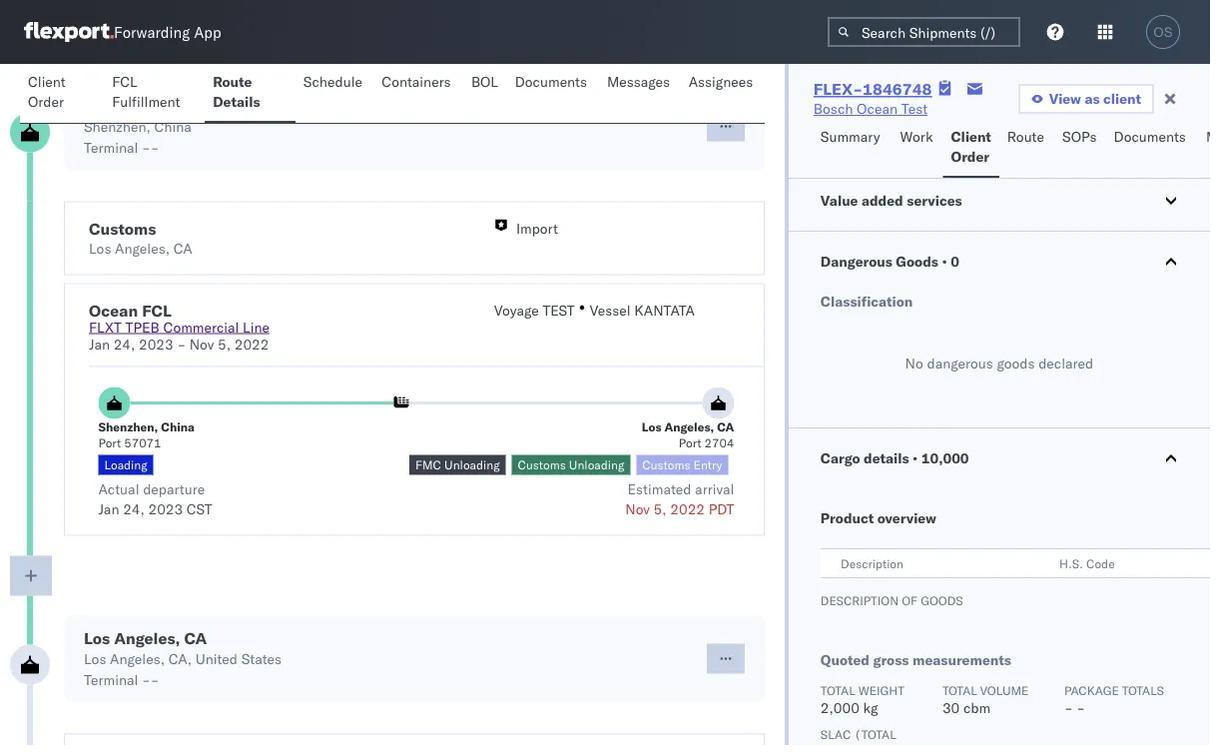 Task type: locate. For each thing, give the bounding box(es) containing it.
1 vertical spatial route
[[1008, 128, 1045, 145]]

5,
[[218, 336, 231, 353], [654, 500, 667, 518]]

fcl inside fcl fulfillment
[[112, 73, 137, 90]]

documents down client on the right of page
[[1114, 128, 1187, 145]]

china for shenzhen, china shenzhen, china terminal --
[[168, 96, 213, 116]]

flex-
[[814, 79, 863, 99]]

documents button down client on the right of page
[[1106, 119, 1199, 178]]

china down fulfillment
[[154, 118, 192, 135]]

route for route
[[1008, 128, 1045, 145]]

2023 right flxt
[[139, 336, 174, 353]]

route details button
[[205, 64, 296, 123]]

0 horizontal spatial nov
[[189, 336, 214, 353]]

0 horizontal spatial goods
[[921, 593, 964, 608]]

ca up 'ca,'
[[184, 628, 207, 648]]

• right details
[[913, 450, 918, 467]]

client order button right work at the top of page
[[944, 119, 1000, 178]]

2 unloading from the left
[[569, 458, 625, 473]]

documents button
[[507, 64, 599, 123], [1106, 119, 1199, 178]]

1 unloading from the left
[[445, 458, 500, 473]]

package
[[1065, 683, 1120, 698]]

total for total weight
[[821, 683, 856, 698]]

cst
[[187, 500, 212, 518]]

ca inside "los angeles, ca port 2704"
[[717, 420, 735, 435]]

goods right of
[[921, 593, 964, 608]]

angeles, up 2704
[[665, 420, 715, 435]]

jan down actual
[[98, 500, 119, 518]]

1 horizontal spatial nov
[[626, 500, 650, 518]]

5, left "line"
[[218, 336, 231, 353]]

containers
[[382, 73, 451, 90]]

unloading left customs entry
[[569, 458, 625, 473]]

- inside ocean fcl flxt tpeb commercial line jan 24, 2023 - nov 5, 2022
[[177, 336, 186, 353]]

1 horizontal spatial •
[[942, 253, 948, 270]]

0 vertical spatial documents
[[515, 73, 587, 90]]

1 horizontal spatial unloading
[[569, 458, 625, 473]]

2,000
[[821, 699, 860, 717]]

1 horizontal spatial 2022
[[671, 500, 705, 518]]

jan inside shenzhen, china port 57071 loading actual departure jan 24, 2023 cst
[[98, 500, 119, 518]]

nov down estimated
[[626, 500, 650, 518]]

0 vertical spatial order
[[28, 93, 64, 110]]

ocean fcl flxt tpeb commercial line jan 24, 2023 - nov 5, 2022
[[89, 301, 270, 353]]

30
[[943, 699, 960, 717]]

0 horizontal spatial order
[[28, 93, 64, 110]]

shenzhen, for shenzhen, china port 57071 loading actual departure jan 24, 2023 cst
[[98, 420, 158, 435]]

route up details
[[213, 73, 252, 90]]

customs inside customs los angeles, ca
[[89, 219, 156, 239]]

work
[[901, 128, 934, 145]]

1 horizontal spatial documents
[[1114, 128, 1187, 145]]

description
[[841, 556, 904, 571], [821, 593, 899, 608]]

0 vertical spatial goods
[[997, 355, 1035, 372]]

estimated
[[628, 481, 692, 498]]

united
[[195, 650, 238, 668]]

ca inside 'los angeles, ca los angeles, ca, united states terminal --'
[[184, 628, 207, 648]]

customs unloading
[[518, 458, 625, 473]]

1 horizontal spatial route
[[1008, 128, 1045, 145]]

jan inside ocean fcl flxt tpeb commercial line jan 24, 2023 - nov 5, 2022
[[89, 336, 110, 353]]

1 vertical spatial 2023
[[148, 500, 183, 518]]

24, left commercial
[[114, 336, 135, 353]]

client down flexport. image
[[28, 73, 66, 90]]

0 vertical spatial 2022
[[235, 336, 269, 353]]

client right work at the top of page
[[952, 128, 992, 145]]

unloading for fmc unloading
[[445, 458, 500, 473]]

1 horizontal spatial goods
[[997, 355, 1035, 372]]

fcl
[[112, 73, 137, 90], [142, 301, 172, 321]]

1 horizontal spatial customs
[[518, 458, 566, 473]]

unloading right fmc
[[445, 458, 500, 473]]

0 vertical spatial jan
[[89, 336, 110, 353]]

os
[[1154, 24, 1173, 39]]

0 vertical spatial description
[[841, 556, 904, 571]]

1 vertical spatial 24,
[[123, 500, 145, 518]]

0 vertical spatial 2023
[[139, 336, 174, 353]]

24, inside ocean fcl flxt tpeb commercial line jan 24, 2023 - nov 5, 2022
[[114, 336, 135, 353]]

ocean down flex-1846748 link
[[857, 100, 898, 117]]

goods
[[997, 355, 1035, 372], [921, 593, 964, 608]]

port up loading
[[98, 436, 121, 451]]

1 vertical spatial description
[[821, 593, 899, 608]]

0 vertical spatial client order
[[28, 73, 66, 110]]

0 horizontal spatial 2022
[[235, 336, 269, 353]]

1 horizontal spatial client
[[952, 128, 992, 145]]

5, inside estimated arrival nov 5, 2022 pdt
[[654, 500, 667, 518]]

0 horizontal spatial •
[[913, 450, 918, 467]]

1 vertical spatial order
[[952, 148, 990, 165]]

1 vertical spatial documents
[[1114, 128, 1187, 145]]

2 vertical spatial ca
[[184, 628, 207, 648]]

total inside total volume 30 cbm
[[943, 683, 978, 698]]

order down flexport. image
[[28, 93, 64, 110]]

fcl right flxt
[[142, 301, 172, 321]]

order for rightmost client order button
[[952, 148, 990, 165]]

1 vertical spatial china
[[154, 118, 192, 135]]

2022 inside ocean fcl flxt tpeb commercial line jan 24, 2023 - nov 5, 2022
[[235, 336, 269, 353]]

classification no dangerous goods declared
[[821, 293, 1094, 372]]

0 vertical spatial route
[[213, 73, 252, 90]]

1846748
[[863, 79, 933, 99]]

entry
[[694, 458, 723, 473]]

0
[[951, 253, 960, 270]]

0 vertical spatial ca
[[174, 240, 192, 257]]

0 horizontal spatial client
[[28, 73, 66, 90]]

voyage test
[[494, 302, 575, 319]]

shenzhen, down forwarding app link
[[84, 96, 164, 116]]

bosch ocean test link
[[814, 99, 928, 119]]

0 horizontal spatial ocean
[[89, 301, 138, 321]]

china up 57071
[[161, 420, 195, 435]]

0 vertical spatial fcl
[[112, 73, 137, 90]]

package totals - - slac (total pieces)
[[821, 683, 1165, 745]]

1 vertical spatial client order
[[952, 128, 992, 165]]

•
[[942, 253, 948, 270], [913, 450, 918, 467]]

• for goods
[[942, 253, 948, 270]]

schedule button
[[296, 64, 374, 123]]

added
[[862, 192, 904, 209]]

order up value added services button on the top of the page
[[952, 148, 990, 165]]

terminal
[[84, 139, 138, 156], [84, 671, 138, 689]]

0 vertical spatial china
[[168, 96, 213, 116]]

0 horizontal spatial unloading
[[445, 458, 500, 473]]

customs los angeles, ca
[[89, 219, 192, 257]]

los inside customs los angeles, ca
[[89, 240, 111, 257]]

1 horizontal spatial 5,
[[654, 500, 667, 518]]

port
[[98, 436, 121, 451], [679, 436, 702, 451]]

1 vertical spatial client
[[952, 128, 992, 145]]

goods left 'declared' at the right top of page
[[997, 355, 1035, 372]]

dangerous
[[927, 355, 994, 372]]

fcl up fulfillment
[[112, 73, 137, 90]]

kg
[[864, 699, 879, 717]]

nov inside estimated arrival nov 5, 2022 pdt
[[626, 500, 650, 518]]

documents button right bol
[[507, 64, 599, 123]]

1 vertical spatial •
[[913, 450, 918, 467]]

1 vertical spatial ca
[[717, 420, 735, 435]]

2022 inside estimated arrival nov 5, 2022 pdt
[[671, 500, 705, 518]]

0 vertical spatial 5,
[[218, 336, 231, 353]]

2 terminal from the top
[[84, 671, 138, 689]]

customs entry
[[643, 458, 723, 473]]

total up 30
[[943, 683, 978, 698]]

0 horizontal spatial fcl
[[112, 73, 137, 90]]

2023 down departure
[[148, 500, 183, 518]]

0 vertical spatial ocean
[[857, 100, 898, 117]]

china inside shenzhen, china port 57071 loading actual departure jan 24, 2023 cst
[[161, 420, 195, 435]]

messages button
[[599, 64, 681, 123]]

1 vertical spatial jan
[[98, 500, 119, 518]]

2 total from the left
[[943, 683, 978, 698]]

1 horizontal spatial fcl
[[142, 301, 172, 321]]

bosch
[[814, 100, 854, 117]]

0 horizontal spatial customs
[[89, 219, 156, 239]]

0 horizontal spatial port
[[98, 436, 121, 451]]

total up 2,000
[[821, 683, 856, 698]]

2 vertical spatial shenzhen,
[[98, 420, 158, 435]]

• for details
[[913, 450, 918, 467]]

client order button down flexport. image
[[20, 64, 104, 123]]

0 vertical spatial terminal
[[84, 139, 138, 156]]

0 vertical spatial shenzhen,
[[84, 96, 164, 116]]

shenzhen, inside shenzhen, china port 57071 loading actual departure jan 24, 2023 cst
[[98, 420, 158, 435]]

1 port from the left
[[98, 436, 121, 451]]

0 vertical spatial •
[[942, 253, 948, 270]]

ca up ocean fcl flxt tpeb commercial line jan 24, 2023 - nov 5, 2022
[[174, 240, 192, 257]]

10,000
[[922, 450, 970, 467]]

5, down estimated
[[654, 500, 667, 518]]

1 horizontal spatial client order
[[952, 128, 992, 165]]

1 horizontal spatial ocean
[[857, 100, 898, 117]]

• left 0
[[942, 253, 948, 270]]

china left details
[[168, 96, 213, 116]]

Search Shipments (/) text field
[[828, 17, 1021, 47]]

24, down actual
[[123, 500, 145, 518]]

angeles, up tpeb
[[115, 240, 170, 257]]

fcl fulfillment
[[112, 73, 180, 110]]

ca up 2704
[[717, 420, 735, 435]]

china
[[168, 96, 213, 116], [154, 118, 192, 135], [161, 420, 195, 435]]

1 vertical spatial shenzhen,
[[84, 118, 151, 135]]

0 horizontal spatial 5,
[[218, 336, 231, 353]]

1 horizontal spatial order
[[952, 148, 990, 165]]

shenzhen, down fulfillment
[[84, 118, 151, 135]]

containers button
[[374, 64, 463, 123]]

0 vertical spatial nov
[[189, 336, 214, 353]]

flexport. image
[[24, 22, 114, 42]]

customs
[[89, 219, 156, 239], [518, 458, 566, 473], [643, 458, 691, 473]]

client order
[[28, 73, 66, 110], [952, 128, 992, 165]]

voyage
[[494, 302, 539, 319]]

documents right bol
[[515, 73, 587, 90]]

0 horizontal spatial total
[[821, 683, 856, 698]]

ca
[[174, 240, 192, 257], [717, 420, 735, 435], [184, 628, 207, 648]]

1 vertical spatial 5,
[[654, 500, 667, 518]]

work button
[[893, 119, 944, 178]]

2 vertical spatial china
[[161, 420, 195, 435]]

route left sops
[[1008, 128, 1045, 145]]

h.s. code
[[1060, 556, 1115, 571]]

nov inside ocean fcl flxt tpeb commercial line jan 24, 2023 - nov 5, 2022
[[189, 336, 214, 353]]

2 horizontal spatial customs
[[643, 458, 691, 473]]

ocean
[[857, 100, 898, 117], [89, 301, 138, 321]]

1 vertical spatial ocean
[[89, 301, 138, 321]]

nov left "line"
[[189, 336, 214, 353]]

0 horizontal spatial route
[[213, 73, 252, 90]]

description for description
[[841, 556, 904, 571]]

0 horizontal spatial client order
[[28, 73, 66, 110]]

quoted
[[821, 651, 870, 669]]

2 port from the left
[[679, 436, 702, 451]]

shenzhen, up 57071
[[98, 420, 158, 435]]

description up description of goods in the right of the page
[[841, 556, 904, 571]]

sops button
[[1055, 119, 1106, 178]]

1 terminal from the top
[[84, 139, 138, 156]]

shenzhen, china port 57071 loading actual departure jan 24, 2023 cst
[[98, 420, 212, 518]]

1 vertical spatial 2022
[[671, 500, 705, 518]]

documents
[[515, 73, 587, 90], [1114, 128, 1187, 145]]

client order right work button in the right of the page
[[952, 128, 992, 165]]

1 horizontal spatial port
[[679, 436, 702, 451]]

arrival
[[695, 481, 735, 498]]

value added services button
[[789, 171, 1211, 231]]

1 vertical spatial terminal
[[84, 671, 138, 689]]

app
[[194, 22, 221, 41]]

1 horizontal spatial total
[[943, 683, 978, 698]]

ca,
[[169, 650, 192, 668]]

total for total volume 30 cbm
[[943, 683, 978, 698]]

1 total from the left
[[821, 683, 856, 698]]

-
[[142, 139, 151, 156], [151, 139, 159, 156], [177, 336, 186, 353], [142, 671, 151, 689], [151, 671, 159, 689], [1065, 699, 1074, 717], [1077, 699, 1086, 717]]

1 vertical spatial nov
[[626, 500, 650, 518]]

route inside route details
[[213, 73, 252, 90]]

2023
[[139, 336, 174, 353], [148, 500, 183, 518]]

sops
[[1063, 128, 1097, 145]]

angeles,
[[115, 240, 170, 257], [665, 420, 715, 435], [114, 628, 180, 648], [110, 650, 165, 668]]

pieces)
[[821, 743, 869, 745]]

1 vertical spatial fcl
[[142, 301, 172, 321]]

description left of
[[821, 593, 899, 608]]

ocean down customs los angeles, ca
[[89, 301, 138, 321]]

client
[[28, 73, 66, 90], [952, 128, 992, 145]]

description for description of goods
[[821, 593, 899, 608]]

client order for leftmost client order button
[[28, 73, 66, 110]]

route for route details
[[213, 73, 252, 90]]

of
[[902, 593, 918, 608]]

client order down flexport. image
[[28, 73, 66, 110]]

jan left tpeb
[[89, 336, 110, 353]]

route
[[213, 73, 252, 90], [1008, 128, 1045, 145]]

port up customs entry
[[679, 436, 702, 451]]

0 vertical spatial 24,
[[114, 336, 135, 353]]



Task type: describe. For each thing, give the bounding box(es) containing it.
measurements
[[913, 651, 1012, 669]]

declared
[[1039, 355, 1094, 372]]

view as client
[[1050, 90, 1142, 107]]

no
[[906, 355, 924, 372]]

summary button
[[813, 119, 893, 178]]

flex-1846748 link
[[814, 79, 933, 99]]

messages
[[607, 73, 670, 90]]

estimated arrival nov 5, 2022 pdt
[[626, 481, 735, 518]]

bosch ocean test
[[814, 100, 928, 117]]

unloading for customs unloading
[[569, 458, 625, 473]]

forwarding app
[[114, 22, 221, 41]]

as
[[1085, 90, 1100, 107]]

24, inside shenzhen, china port 57071 loading actual departure jan 24, 2023 cst
[[123, 500, 145, 518]]

ca inside customs los angeles, ca
[[174, 240, 192, 257]]

flex-1846748
[[814, 79, 933, 99]]

states
[[241, 650, 282, 668]]

1 horizontal spatial documents button
[[1106, 119, 1199, 178]]

los angeles, ca los angeles, ca, united states terminal --
[[84, 628, 282, 689]]

value added services
[[821, 192, 963, 209]]

2023 inside ocean fcl flxt tpeb commercial line jan 24, 2023 - nov 5, 2022
[[139, 336, 174, 353]]

fcl fulfillment button
[[104, 64, 205, 123]]

bol button
[[463, 64, 507, 123]]

summary
[[821, 128, 881, 145]]

code
[[1087, 556, 1115, 571]]

shenzhen, for shenzhen, china shenzhen, china terminal --
[[84, 96, 164, 116]]

(total
[[855, 727, 897, 742]]

customs for customs entry
[[643, 458, 691, 473]]

weight
[[859, 683, 905, 698]]

classification
[[821, 293, 913, 310]]

forwarding app link
[[24, 22, 221, 42]]

product
[[821, 509, 874, 527]]

vessel
[[590, 302, 631, 319]]

1 horizontal spatial client order button
[[944, 119, 1000, 178]]

port inside shenzhen, china port 57071 loading actual departure jan 24, 2023 cst
[[98, 436, 121, 451]]

cargo
[[821, 450, 861, 467]]

terminal inside 'los angeles, ca los angeles, ca, united states terminal --'
[[84, 671, 138, 689]]

route details
[[213, 73, 260, 110]]

1 vertical spatial goods
[[921, 593, 964, 608]]

kantata
[[635, 302, 695, 319]]

5, inside ocean fcl flxt tpeb commercial line jan 24, 2023 - nov 5, 2022
[[218, 336, 231, 353]]

angeles, left 'ca,'
[[110, 650, 165, 668]]

total weight
[[821, 683, 905, 698]]

fmc unloading
[[416, 458, 500, 473]]

actual
[[98, 481, 139, 498]]

fulfillment
[[112, 93, 180, 110]]

route button
[[1000, 119, 1055, 178]]

bol
[[471, 73, 498, 90]]

ocean inside ocean fcl flxt tpeb commercial line jan 24, 2023 - nov 5, 2022
[[89, 301, 138, 321]]

slac
[[821, 727, 851, 742]]

h.s.
[[1060, 556, 1084, 571]]

details
[[864, 450, 910, 467]]

angeles, up 'ca,'
[[114, 628, 180, 648]]

terminal inside shenzhen, china shenzhen, china terminal --
[[84, 139, 138, 156]]

departure
[[143, 481, 205, 498]]

details
[[213, 93, 260, 110]]

tpeb
[[125, 319, 160, 336]]

customs for customs los angeles, ca
[[89, 219, 156, 239]]

loading
[[104, 458, 147, 473]]

dangerous
[[821, 253, 893, 270]]

quoted gross measurements
[[821, 651, 1012, 669]]

0 horizontal spatial documents
[[515, 73, 587, 90]]

description of goods
[[821, 593, 964, 608]]

los inside "los angeles, ca port 2704"
[[642, 420, 662, 435]]

os button
[[1141, 9, 1187, 55]]

angeles, inside "los angeles, ca port 2704"
[[665, 420, 715, 435]]

china for shenzhen, china port 57071 loading actual departure jan 24, 2023 cst
[[161, 420, 195, 435]]

0 horizontal spatial client order button
[[20, 64, 104, 123]]

2023 inside shenzhen, china port 57071 loading actual departure jan 24, 2023 cst
[[148, 500, 183, 518]]

flxt
[[89, 319, 122, 336]]

overview
[[878, 509, 937, 527]]

shenzhen, china shenzhen, china terminal --
[[84, 96, 213, 156]]

client order for rightmost client order button
[[952, 128, 992, 165]]

2704
[[705, 436, 735, 451]]

ca for los angeles, ca port 2704
[[717, 420, 735, 435]]

test
[[902, 100, 928, 117]]

goods inside classification no dangerous goods declared
[[997, 355, 1035, 372]]

0 vertical spatial client
[[28, 73, 66, 90]]

cbm
[[964, 699, 991, 717]]

product overview
[[821, 509, 937, 527]]

forwarding
[[114, 22, 190, 41]]

assignees
[[689, 73, 754, 90]]

goods
[[896, 253, 939, 270]]

0 horizontal spatial documents button
[[507, 64, 599, 123]]

test
[[543, 302, 575, 319]]

port inside "los angeles, ca port 2704"
[[679, 436, 702, 451]]

value
[[821, 192, 859, 209]]

order for leftmost client order button
[[28, 93, 64, 110]]

schedule
[[304, 73, 363, 90]]

customs for customs unloading
[[518, 458, 566, 473]]

angeles, inside customs los angeles, ca
[[115, 240, 170, 257]]

volume
[[981, 683, 1029, 698]]

gross
[[874, 651, 910, 669]]

commercial
[[163, 319, 239, 336]]

cargo details • 10,000
[[821, 450, 970, 467]]

57071
[[124, 436, 161, 451]]

view
[[1050, 90, 1082, 107]]

dangerous goods • 0
[[821, 253, 960, 270]]

flxt tpeb commercial line link
[[89, 319, 270, 336]]

ca for los angeles, ca los angeles, ca, united states terminal --
[[184, 628, 207, 648]]

fcl inside ocean fcl flxt tpeb commercial line jan 24, 2023 - nov 5, 2022
[[142, 301, 172, 321]]

view as client button
[[1019, 84, 1155, 114]]

totals
[[1123, 683, 1165, 698]]



Task type: vqa. For each thing, say whether or not it's contained in the screenshot.
Los
yes



